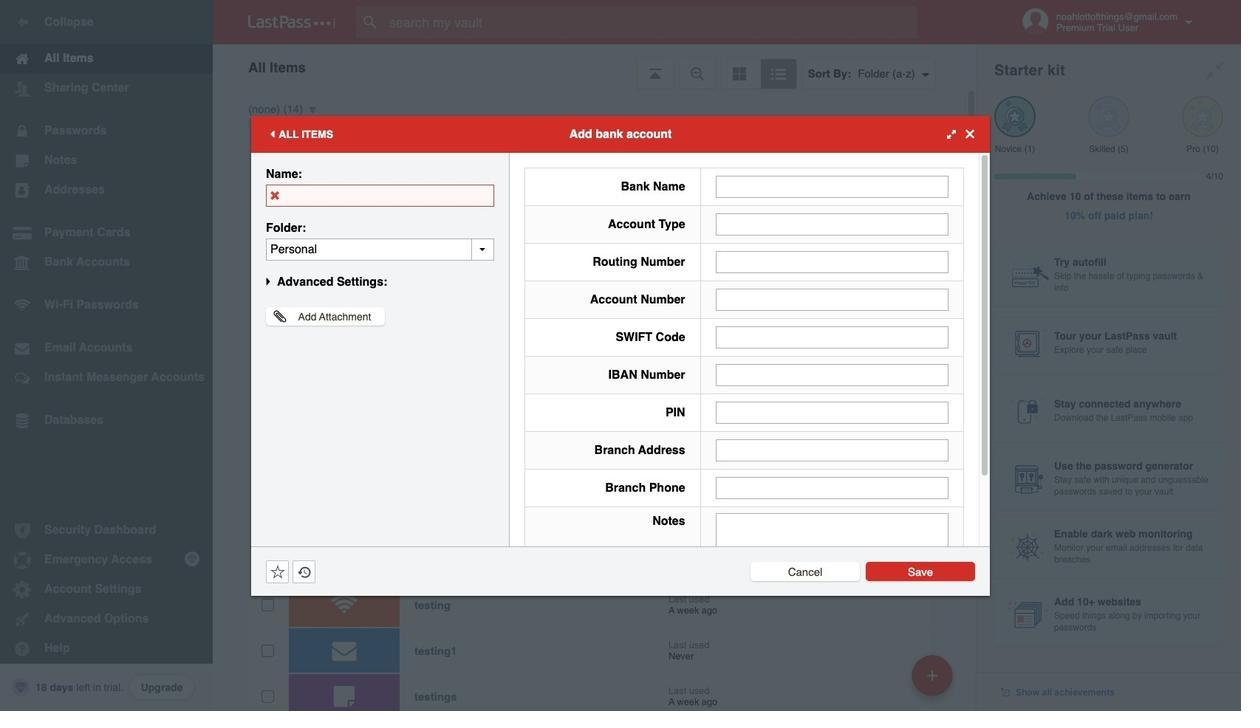 Task type: describe. For each thing, give the bounding box(es) containing it.
search my vault text field
[[356, 6, 947, 38]]

new item navigation
[[907, 651, 962, 712]]

Search search field
[[356, 6, 947, 38]]



Task type: locate. For each thing, give the bounding box(es) containing it.
vault options navigation
[[213, 44, 977, 89]]

new item image
[[928, 671, 938, 681]]

lastpass image
[[248, 16, 336, 29]]

dialog
[[251, 116, 990, 615]]

None text field
[[716, 251, 949, 273], [716, 289, 949, 311], [716, 251, 949, 273], [716, 289, 949, 311]]

main navigation navigation
[[0, 0, 213, 712]]

None text field
[[716, 176, 949, 198], [266, 184, 494, 207], [716, 213, 949, 235], [266, 238, 494, 261], [716, 326, 949, 348], [716, 364, 949, 386], [716, 402, 949, 424], [716, 439, 949, 462], [716, 477, 949, 499], [716, 513, 949, 605], [716, 176, 949, 198], [266, 184, 494, 207], [716, 213, 949, 235], [266, 238, 494, 261], [716, 326, 949, 348], [716, 364, 949, 386], [716, 402, 949, 424], [716, 439, 949, 462], [716, 477, 949, 499], [716, 513, 949, 605]]



